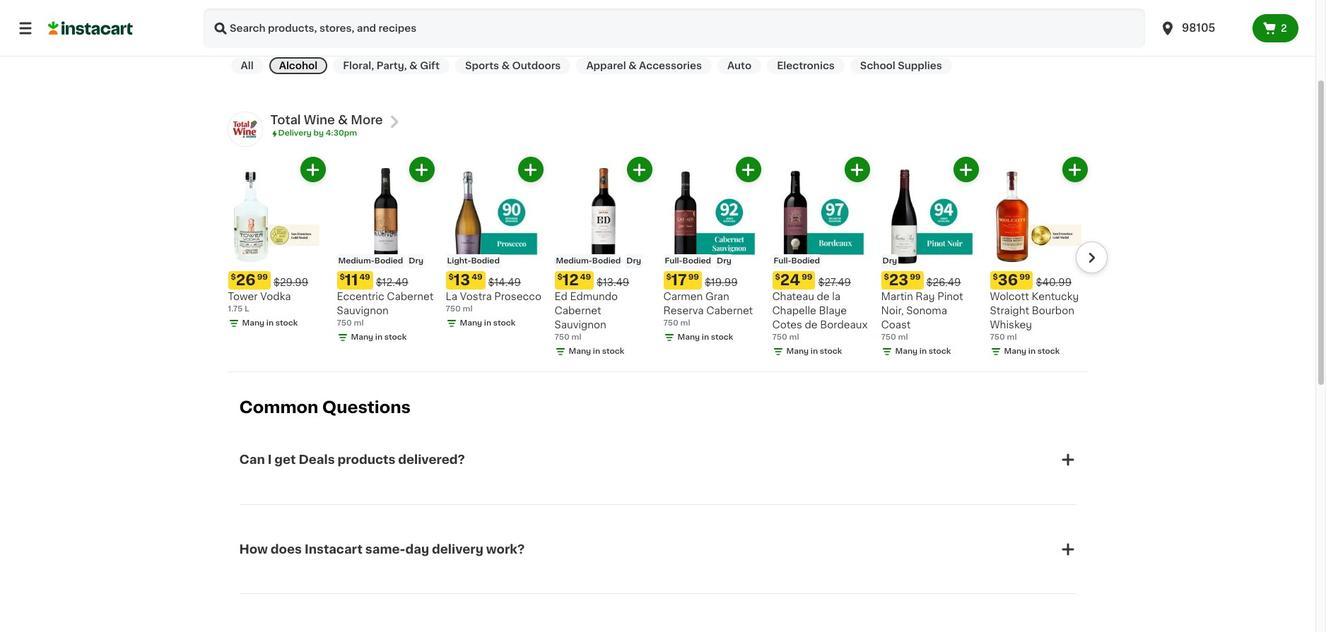 Task type: vqa. For each thing, say whether or not it's contained in the screenshot.
leftmost increment quantity icon
no



Task type: locate. For each thing, give the bounding box(es) containing it.
medium- for 12
[[556, 258, 592, 265]]

1 dry from the left
[[409, 258, 423, 265]]

dry up 23
[[883, 258, 897, 265]]

4 99 from the left
[[910, 274, 921, 282]]

stock for 26
[[276, 320, 298, 328]]

ml down eccentric
[[354, 320, 364, 328]]

bodied for 12
[[592, 258, 621, 265]]

add image for 26
[[304, 161, 322, 179]]

750 down eccentric
[[337, 320, 352, 328]]

0 horizontal spatial full-
[[665, 258, 683, 265]]

1 medium-bodied dry from the left
[[338, 258, 423, 265]]

many in stock down $ 11 49 $12.49 eccentric cabernet sauvignon 750 ml in the left of the page
[[351, 334, 407, 342]]

$ up martin at the top of page
[[884, 274, 889, 282]]

$ inside $ 26 99 $29.99 tower vodka 1.75 l
[[231, 274, 236, 282]]

3 add image from the left
[[522, 161, 539, 179]]

$ 13 49 $14.49 la vostra prosecco 750 ml
[[446, 273, 542, 313]]

ml down coast
[[898, 334, 908, 342]]

2 99 from the left
[[688, 274, 699, 282]]

day
[[405, 544, 429, 555]]

1 horizontal spatial sauvignon
[[555, 321, 607, 330]]

3 product group from the left
[[446, 157, 543, 330]]

ml down reserva
[[681, 320, 690, 328]]

instacart logo image
[[48, 20, 133, 37]]

deals
[[299, 455, 335, 466]]

alcohol up all link at top left
[[228, 3, 310, 24]]

bodied for 11
[[375, 258, 403, 265]]

many in stock down "ed edmundo cabernet sauvignon 750 ml"
[[569, 348, 625, 356]]

3 $ from the left
[[449, 274, 454, 282]]

5 $ from the left
[[666, 274, 672, 282]]

ml inside $ 11 49 $12.49 eccentric cabernet sauvignon 750 ml
[[354, 320, 364, 328]]

$14.49
[[488, 278, 521, 288]]

in down "ed edmundo cabernet sauvignon 750 ml"
[[593, 348, 600, 356]]

bodied up $13.49 original price: $14.49 'element'
[[471, 258, 500, 265]]

8 product group from the left
[[990, 157, 1088, 358]]

1 full- from the left
[[665, 258, 683, 265]]

questions
[[322, 400, 411, 416]]

many in stock for edmundo
[[569, 348, 625, 356]]

99 inside $ 23 99
[[910, 274, 921, 282]]

$ inside $ 17 99
[[666, 274, 672, 282]]

750 down whiskey
[[990, 334, 1005, 342]]

$12.49 original price: $13.49 element
[[555, 272, 652, 290]]

12
[[563, 273, 579, 288]]

medium- up 11
[[338, 258, 375, 265]]

$19.99
[[705, 278, 738, 288]]

99 right 26
[[257, 274, 268, 282]]

$ 24 99
[[775, 273, 813, 288]]

$ up tower
[[231, 274, 236, 282]]

products
[[338, 455, 395, 466]]

750 inside $ 11 49 $12.49 eccentric cabernet sauvignon 750 ml
[[337, 320, 352, 328]]

2 add image from the left
[[413, 161, 431, 179]]

many down eccentric
[[351, 334, 373, 342]]

in for edmundo
[[593, 348, 600, 356]]

$ 36 99
[[993, 273, 1030, 288]]

stock down wolcott kentucky straight bourbon whiskey 750 ml at the right of page
[[1038, 348, 1060, 356]]

& left 'gift'
[[409, 61, 418, 71]]

49 inside $ 11 49 $12.49 eccentric cabernet sauvignon 750 ml
[[359, 274, 370, 282]]

1 horizontal spatial medium-
[[556, 258, 592, 265]]

99
[[257, 274, 268, 282], [688, 274, 699, 282], [802, 274, 813, 282], [910, 274, 921, 282], [1020, 274, 1030, 282]]

5 bodied from the left
[[792, 258, 820, 265]]

7 $ from the left
[[884, 274, 889, 282]]

many for gran
[[678, 334, 700, 342]]

item carousel region
[[208, 157, 1107, 366]]

6 product group from the left
[[772, 157, 870, 358]]

$26.99 original price: $29.99 element
[[228, 272, 326, 290]]

2 horizontal spatial cabernet
[[706, 306, 753, 316]]

$ 11 49 $12.49 eccentric cabernet sauvignon 750 ml
[[337, 273, 434, 328]]

750 inside martin ray pinot noir, sonoma coast 750 ml
[[881, 334, 896, 342]]

$ for 26
[[231, 274, 236, 282]]

add image for 23
[[957, 161, 975, 179]]

stock down martin ray pinot noir, sonoma coast 750 ml
[[929, 348, 951, 356]]

$ inside $ 12 49
[[557, 274, 563, 282]]

0 horizontal spatial sauvignon
[[337, 306, 389, 316]]

750 down ed at top left
[[555, 334, 570, 342]]

product group containing 26
[[228, 157, 326, 330]]

dry for gran
[[717, 258, 732, 265]]

49 right 12
[[580, 274, 591, 282]]

many down reserva
[[678, 334, 700, 342]]

4 bodied from the left
[[683, 258, 711, 265]]

stock down $ 11 49 $12.49 eccentric cabernet sauvignon 750 ml in the left of the page
[[384, 334, 407, 342]]

you
[[532, 3, 573, 24]]

cabernet down gran on the top
[[706, 306, 753, 316]]

2 98105 button from the left
[[1159, 8, 1244, 48]]

bodied up $12.49 original price: $13.49 element
[[592, 258, 621, 265]]

99 inside $ 17 99
[[688, 274, 699, 282]]

750 down coast
[[881, 334, 896, 342]]

medium-bodied dry for 12
[[556, 258, 641, 265]]

$
[[231, 274, 236, 282], [340, 274, 345, 282], [449, 274, 454, 282], [557, 274, 563, 282], [666, 274, 672, 282], [775, 274, 780, 282], [884, 274, 889, 282], [993, 274, 998, 282]]

1 49 from the left
[[359, 274, 370, 282]]

dry up $11.49 original price: $12.49 element on the top
[[409, 258, 423, 265]]

product group containing 36
[[990, 157, 1088, 358]]

gran
[[706, 292, 729, 302]]

cotes
[[772, 321, 802, 330]]

$ up chateau
[[775, 274, 780, 282]]

prosecco
[[494, 292, 542, 302]]

0 horizontal spatial 49
[[359, 274, 370, 282]]

ml inside carmen gran reserva cabernet 750 ml
[[681, 320, 690, 328]]

product group
[[228, 157, 326, 330], [337, 157, 434, 344], [446, 157, 543, 330], [555, 157, 652, 358], [664, 157, 761, 344], [772, 157, 870, 358], [881, 157, 979, 358], [990, 157, 1088, 358]]

in down vodka
[[266, 320, 274, 328]]

8 $ from the left
[[993, 274, 998, 282]]

& right apparel
[[628, 61, 637, 71]]

0 horizontal spatial medium-bodied dry
[[338, 258, 423, 265]]

de down chapelle
[[805, 321, 818, 330]]

stock down bordeaux
[[820, 348, 842, 356]]

stock down "ed edmundo cabernet sauvignon 750 ml"
[[602, 348, 625, 356]]

bodied up $ 17 99
[[683, 258, 711, 265]]

stock down carmen gran reserva cabernet 750 ml
[[711, 334, 733, 342]]

many in stock down whiskey
[[1004, 348, 1060, 356]]

add image
[[304, 161, 322, 179], [413, 161, 431, 179], [522, 161, 539, 179], [740, 161, 757, 179], [848, 161, 866, 179], [957, 161, 975, 179]]

delivered?
[[398, 455, 465, 466]]

dry up $13.49 at left
[[627, 258, 641, 265]]

school supplies link
[[850, 57, 952, 74]]

add image
[[631, 161, 648, 179], [1066, 161, 1084, 179]]

$ inside $ 23 99
[[884, 274, 889, 282]]

49 right 11
[[359, 274, 370, 282]]

98105
[[1182, 23, 1216, 33]]

work?
[[486, 544, 525, 555]]

$ 17 99
[[666, 273, 699, 288]]

1 99 from the left
[[257, 274, 268, 282]]

$17.99 original price: $19.99 element
[[664, 272, 761, 290]]

1 horizontal spatial cabernet
[[555, 306, 601, 316]]

$ inside the '$ 13 49 $14.49 la vostra prosecco 750 ml'
[[449, 274, 454, 282]]

carmen
[[664, 292, 703, 302]]

party,
[[377, 61, 407, 71]]

full- up 17
[[665, 258, 683, 265]]

alcohol deals at stores near you
[[228, 3, 573, 24]]

$ 26 99 $29.99 tower vodka 1.75 l
[[228, 273, 308, 313]]

l
[[245, 306, 249, 313]]

in down vostra
[[484, 320, 491, 328]]

0 horizontal spatial cabernet
[[387, 292, 434, 302]]

1 add image from the left
[[631, 161, 648, 179]]

2 product group from the left
[[337, 157, 434, 344]]

1.75
[[228, 306, 243, 313]]

$29.99
[[274, 278, 308, 288]]

many for 11
[[351, 334, 373, 342]]

$ for 17
[[666, 274, 672, 282]]

750 down la
[[446, 306, 461, 313]]

$ for 12
[[557, 274, 563, 282]]

in down martin ray pinot noir, sonoma coast 750 ml
[[920, 348, 927, 356]]

bodied
[[375, 258, 403, 265], [471, 258, 500, 265], [592, 258, 621, 265], [683, 258, 711, 265], [792, 258, 820, 265]]

0 vertical spatial sauvignon
[[337, 306, 389, 316]]

Search field
[[204, 8, 1145, 48]]

product group containing 13
[[446, 157, 543, 330]]

medium-bodied dry
[[338, 258, 423, 265], [556, 258, 641, 265]]

stock down prosecco
[[493, 320, 516, 328]]

2 full- from the left
[[774, 258, 792, 265]]

many down l
[[242, 320, 265, 328]]

& up 4:30pm
[[338, 115, 348, 126]]

0 horizontal spatial medium-
[[338, 258, 375, 265]]

medium-bodied dry up $11.49 original price: $12.49 element on the top
[[338, 258, 423, 265]]

many in stock down chateau de la chapelle blaye cotes de bordeaux 750 ml
[[787, 348, 842, 356]]

in down whiskey
[[1029, 348, 1036, 356]]

many down vostra
[[460, 320, 482, 328]]

stock for 13
[[493, 320, 516, 328]]

bodied up $11.49 original price: $12.49 element on the top
[[375, 258, 403, 265]]

medium-bodied dry up $12.49 original price: $13.49 element
[[556, 258, 641, 265]]

1 product group from the left
[[228, 157, 326, 330]]

99 right 24 on the top of the page
[[802, 274, 813, 282]]

3 49 from the left
[[580, 274, 591, 282]]

many for de
[[787, 348, 809, 356]]

0 vertical spatial alcohol
[[228, 3, 310, 24]]

2 49 from the left
[[472, 274, 483, 282]]

alcohol right all link at top left
[[279, 61, 318, 71]]

5 add image from the left
[[848, 161, 866, 179]]

in down carmen gran reserva cabernet 750 ml
[[702, 334, 709, 342]]

medium-
[[338, 258, 375, 265], [556, 258, 592, 265]]

many for ray
[[895, 348, 918, 356]]

2 $ from the left
[[340, 274, 345, 282]]

1 horizontal spatial full-
[[774, 258, 792, 265]]

many in stock down martin ray pinot noir, sonoma coast 750 ml
[[895, 348, 951, 356]]

alcohol
[[228, 3, 310, 24], [279, 61, 318, 71]]

dry up $19.99 at the top right
[[717, 258, 732, 265]]

$ up wolcott
[[993, 274, 998, 282]]

0 horizontal spatial add image
[[631, 161, 648, 179]]

delivery
[[432, 544, 483, 555]]

dry for edmundo
[[627, 258, 641, 265]]

$ up ed at top left
[[557, 274, 563, 282]]

sauvignon down eccentric
[[337, 306, 389, 316]]

many
[[242, 320, 265, 328], [460, 320, 482, 328], [351, 334, 373, 342], [678, 334, 700, 342], [569, 348, 591, 356], [787, 348, 809, 356], [895, 348, 918, 356], [1004, 348, 1027, 356]]

many down cotes
[[787, 348, 809, 356]]

sports
[[465, 61, 499, 71]]

stock down vodka
[[276, 320, 298, 328]]

1 medium- from the left
[[338, 258, 375, 265]]

ml down cotes
[[789, 334, 799, 342]]

6 add image from the left
[[957, 161, 975, 179]]

49 inside the '$ 13 49 $14.49 la vostra prosecco 750 ml'
[[472, 274, 483, 282]]

full- up 24 on the top of the page
[[774, 258, 792, 265]]

99 right 36
[[1020, 274, 1030, 282]]

2 medium-bodied dry from the left
[[556, 258, 641, 265]]

bodied up $ 24 99
[[792, 258, 820, 265]]

3 bodied from the left
[[592, 258, 621, 265]]

2 add image from the left
[[1066, 161, 1084, 179]]

5 99 from the left
[[1020, 274, 1030, 282]]

4:30pm
[[326, 129, 357, 137]]

bodied for 17
[[683, 258, 711, 265]]

$ for 11
[[340, 274, 345, 282]]

at
[[378, 3, 400, 24]]

product group containing 12
[[555, 157, 652, 358]]

36
[[998, 273, 1018, 288]]

$ 23 99
[[884, 273, 921, 288]]

many in stock down vostra
[[460, 320, 516, 328]]

26
[[236, 273, 256, 288]]

floral, party, & gift
[[343, 61, 440, 71]]

many down whiskey
[[1004, 348, 1027, 356]]

edmundo
[[570, 292, 618, 302]]

99 right 23
[[910, 274, 921, 282]]

in down $ 11 49 $12.49 eccentric cabernet sauvignon 750 ml in the left of the page
[[375, 334, 383, 342]]

3 dry from the left
[[717, 258, 732, 265]]

99 right 17
[[688, 274, 699, 282]]

4 $ from the left
[[557, 274, 563, 282]]

1 vertical spatial sauvignon
[[555, 321, 607, 330]]

1 horizontal spatial 49
[[472, 274, 483, 282]]

in for kentucky
[[1029, 348, 1036, 356]]

1 horizontal spatial medium-bodied dry
[[556, 258, 641, 265]]

product group containing 23
[[881, 157, 979, 358]]

sports & outdoors
[[465, 61, 561, 71]]

99 for 23
[[910, 274, 921, 282]]

3 99 from the left
[[802, 274, 813, 282]]

5 product group from the left
[[664, 157, 761, 344]]

$ inside $ 11 49 $12.49 eccentric cabernet sauvignon 750 ml
[[340, 274, 345, 282]]

ml down vostra
[[463, 306, 473, 313]]

ml down whiskey
[[1007, 334, 1017, 342]]

1 add image from the left
[[304, 161, 322, 179]]

7 product group from the left
[[881, 157, 979, 358]]

product group containing 11
[[337, 157, 434, 344]]

vostra
[[460, 292, 492, 302]]

bourbon
[[1032, 306, 1075, 316]]

reserva
[[664, 306, 704, 316]]

None search field
[[204, 8, 1145, 48]]

1 vertical spatial alcohol
[[279, 61, 318, 71]]

in for ray
[[920, 348, 927, 356]]

1 horizontal spatial add image
[[1066, 161, 1084, 179]]

dry for 11
[[409, 258, 423, 265]]

4 add image from the left
[[740, 161, 757, 179]]

1 $ from the left
[[231, 274, 236, 282]]

la
[[446, 292, 458, 302]]

cabernet down edmundo
[[555, 306, 601, 316]]

many down coast
[[895, 348, 918, 356]]

ml down edmundo
[[572, 334, 581, 342]]

2 button
[[1253, 14, 1299, 42]]

2 medium- from the left
[[556, 258, 592, 265]]

sauvignon down edmundo
[[555, 321, 607, 330]]

add image for 12
[[631, 161, 648, 179]]

de left the la
[[817, 292, 830, 302]]

many down "ed edmundo cabernet sauvignon 750 ml"
[[569, 348, 591, 356]]

6 $ from the left
[[775, 274, 780, 282]]

martin ray pinot noir, sonoma coast 750 ml
[[881, 292, 963, 342]]

in for 26
[[266, 320, 274, 328]]

$ inside $ 24 99
[[775, 274, 780, 282]]

by
[[313, 129, 324, 137]]

many for edmundo
[[569, 348, 591, 356]]

$40.99
[[1036, 278, 1072, 288]]

electronics link
[[767, 57, 845, 74]]

2 horizontal spatial 49
[[580, 274, 591, 282]]

23
[[889, 273, 909, 288]]

ml
[[463, 306, 473, 313], [354, 320, 364, 328], [681, 320, 690, 328], [572, 334, 581, 342], [789, 334, 799, 342], [898, 334, 908, 342], [1007, 334, 1017, 342]]

cabernet inside "ed edmundo cabernet sauvignon 750 ml"
[[555, 306, 601, 316]]

many in stock for 26
[[242, 320, 298, 328]]

2 dry from the left
[[627, 258, 641, 265]]

medium- up $ 12 49
[[556, 258, 592, 265]]

sauvignon inside $ 11 49 $12.49 eccentric cabernet sauvignon 750 ml
[[337, 306, 389, 316]]

49 right 13 on the left top of the page
[[472, 274, 483, 282]]

99 inside $ 24 99
[[802, 274, 813, 282]]

750
[[446, 306, 461, 313], [337, 320, 352, 328], [664, 320, 679, 328], [555, 334, 570, 342], [772, 334, 788, 342], [881, 334, 896, 342], [990, 334, 1005, 342]]

cabernet down the $12.49
[[387, 292, 434, 302]]

4 product group from the left
[[555, 157, 652, 358]]

many for kentucky
[[1004, 348, 1027, 356]]

$ up eccentric
[[340, 274, 345, 282]]

99 inside $ 26 99 $29.99 tower vodka 1.75 l
[[257, 274, 268, 282]]

many in stock down carmen gran reserva cabernet 750 ml
[[678, 334, 733, 342]]

$ down the 'light-'
[[449, 274, 454, 282]]

in
[[266, 320, 274, 328], [484, 320, 491, 328], [375, 334, 383, 342], [702, 334, 709, 342], [593, 348, 600, 356], [811, 348, 818, 356], [920, 348, 927, 356], [1029, 348, 1036, 356]]

$ for 23
[[884, 274, 889, 282]]

stock for de
[[820, 348, 842, 356]]

$ up carmen
[[666, 274, 672, 282]]

in down chateau de la chapelle blaye cotes de bordeaux 750 ml
[[811, 348, 818, 356]]

1 98105 button from the left
[[1151, 8, 1253, 48]]

$ inside $ 36 99
[[993, 274, 998, 282]]

2 bodied from the left
[[471, 258, 500, 265]]

11
[[345, 273, 358, 288]]

750 down reserva
[[664, 320, 679, 328]]

sauvignon inside "ed edmundo cabernet sauvignon 750 ml"
[[555, 321, 607, 330]]

99 inside $ 36 99
[[1020, 274, 1030, 282]]

can i get deals products delivered?
[[239, 455, 465, 466]]

1 bodied from the left
[[375, 258, 403, 265]]

many in stock down l
[[242, 320, 298, 328]]

750 down cotes
[[772, 334, 788, 342]]

chateau
[[772, 292, 814, 302]]

sauvignon
[[337, 306, 389, 316], [555, 321, 607, 330]]



Task type: describe. For each thing, give the bounding box(es) containing it.
vodka
[[260, 292, 291, 302]]

auto link
[[718, 57, 762, 74]]

stock for 11
[[384, 334, 407, 342]]

electronics
[[777, 61, 835, 71]]

$24.99 original price: $27.49 element
[[772, 272, 870, 290]]

product group containing 17
[[664, 157, 761, 344]]

la
[[832, 292, 841, 302]]

49 inside $ 12 49
[[580, 274, 591, 282]]

noir,
[[881, 306, 904, 316]]

many in stock for 11
[[351, 334, 407, 342]]

many in stock for gran
[[678, 334, 733, 342]]

ray
[[916, 292, 935, 302]]

can
[[239, 455, 265, 466]]

99 for 36
[[1020, 274, 1030, 282]]

carmen gran reserva cabernet 750 ml
[[664, 292, 753, 328]]

$36.99 original price: $40.99 element
[[990, 272, 1088, 290]]

add image for 17
[[740, 161, 757, 179]]

can i get deals products delivered? button
[[239, 435, 1076, 486]]

750 inside "ed edmundo cabernet sauvignon 750 ml"
[[555, 334, 570, 342]]

delivery by 4:30pm
[[278, 129, 357, 137]]

many in stock for de
[[787, 348, 842, 356]]

full- for full-bodied
[[774, 258, 792, 265]]

floral,
[[343, 61, 374, 71]]

many for 13
[[460, 320, 482, 328]]

coast
[[881, 321, 911, 330]]

total wine & more image
[[228, 112, 262, 146]]

17
[[672, 273, 687, 288]]

product group containing 24
[[772, 157, 870, 358]]

sonoma
[[906, 306, 947, 316]]

auto
[[727, 61, 752, 71]]

kentucky
[[1032, 292, 1079, 302]]

tower
[[228, 292, 258, 302]]

near
[[478, 3, 527, 24]]

common questions
[[239, 400, 411, 416]]

how
[[239, 544, 268, 555]]

ml inside wolcott kentucky straight bourbon whiskey 750 ml
[[1007, 334, 1017, 342]]

chateau de la chapelle blaye cotes de bordeaux 750 ml
[[772, 292, 868, 342]]

750 inside carmen gran reserva cabernet 750 ml
[[664, 320, 679, 328]]

$23.99 original price: $26.49 element
[[881, 272, 979, 290]]

$11.49 original price: $12.49 element
[[337, 272, 434, 290]]

school supplies
[[860, 61, 942, 71]]

13
[[454, 273, 470, 288]]

stock for kentucky
[[1038, 348, 1060, 356]]

alcohol link
[[269, 57, 328, 74]]

stock for edmundo
[[602, 348, 625, 356]]

many in stock for ray
[[895, 348, 951, 356]]

total
[[270, 115, 301, 126]]

ml inside martin ray pinot noir, sonoma coast 750 ml
[[898, 334, 908, 342]]

accessories
[[639, 61, 702, 71]]

$13.49 original price: $14.49 element
[[446, 272, 543, 290]]

add image for 24
[[848, 161, 866, 179]]

wine
[[304, 115, 335, 126]]

medium-bodied dry for 11
[[338, 258, 423, 265]]

49 for 11
[[359, 274, 370, 282]]

ml inside "ed edmundo cabernet sauvignon 750 ml"
[[572, 334, 581, 342]]

does
[[271, 544, 302, 555]]

& right sports
[[502, 61, 510, 71]]

deals
[[315, 3, 374, 24]]

$ for 24
[[775, 274, 780, 282]]

4 dry from the left
[[883, 258, 897, 265]]

750 inside the '$ 13 49 $14.49 la vostra prosecco 750 ml'
[[446, 306, 461, 313]]

apparel
[[586, 61, 626, 71]]

light-bodied
[[447, 258, 500, 265]]

full-bodied
[[774, 258, 820, 265]]

school
[[860, 61, 896, 71]]

apparel & accessories link
[[576, 57, 712, 74]]

alcohol for alcohol deals at stores near you
[[228, 3, 310, 24]]

instacart
[[305, 544, 363, 555]]

many in stock for 13
[[460, 320, 516, 328]]

whiskey
[[990, 321, 1032, 330]]

eccentric
[[337, 292, 384, 302]]

apparel & accessories
[[586, 61, 702, 71]]

how does instacart same-day delivery work? button
[[239, 524, 1076, 575]]

many in stock for kentucky
[[1004, 348, 1060, 356]]

$13.49
[[597, 278, 629, 288]]

get
[[275, 455, 296, 466]]

straight
[[990, 306, 1029, 316]]

$12.49
[[376, 278, 408, 288]]

all link
[[231, 57, 263, 74]]

common
[[239, 400, 318, 416]]

in for de
[[811, 348, 818, 356]]

stock for ray
[[929, 348, 951, 356]]

49 for 13
[[472, 274, 483, 282]]

chapelle
[[772, 306, 816, 316]]

total wine & more
[[270, 115, 383, 126]]

supplies
[[898, 61, 942, 71]]

cabernet inside carmen gran reserva cabernet 750 ml
[[706, 306, 753, 316]]

ml inside the '$ 13 49 $14.49 la vostra prosecco 750 ml'
[[463, 306, 473, 313]]

$ for 36
[[993, 274, 998, 282]]

gift
[[420, 61, 440, 71]]

full- for full-bodied dry
[[665, 258, 683, 265]]

in for 11
[[375, 334, 383, 342]]

sports & outdoors link
[[455, 57, 571, 74]]

0 vertical spatial de
[[817, 292, 830, 302]]

many for 26
[[242, 320, 265, 328]]

outdoors
[[512, 61, 561, 71]]

add image for 11
[[413, 161, 431, 179]]

wolcott kentucky straight bourbon whiskey 750 ml
[[990, 292, 1079, 342]]

2
[[1281, 23, 1287, 33]]

99 for 26
[[257, 274, 268, 282]]

all
[[241, 61, 254, 71]]

stock for gran
[[711, 334, 733, 342]]

more
[[351, 115, 383, 126]]

floral, party, & gift link
[[333, 57, 450, 74]]

same-
[[365, 544, 405, 555]]

medium- for 11
[[338, 258, 375, 265]]

i
[[268, 455, 272, 466]]

24
[[780, 273, 800, 288]]

ed
[[555, 292, 568, 302]]

wolcott
[[990, 292, 1029, 302]]

ed edmundo cabernet sauvignon 750 ml
[[555, 292, 618, 342]]

in for gran
[[702, 334, 709, 342]]

cabernet inside $ 11 49 $12.49 eccentric cabernet sauvignon 750 ml
[[387, 292, 434, 302]]

750 inside chateau de la chapelle blaye cotes de bordeaux 750 ml
[[772, 334, 788, 342]]

in for 13
[[484, 320, 491, 328]]

delivery
[[278, 129, 312, 137]]

750 inside wolcott kentucky straight bourbon whiskey 750 ml
[[990, 334, 1005, 342]]

1 vertical spatial de
[[805, 321, 818, 330]]

ml inside chateau de la chapelle blaye cotes de bordeaux 750 ml
[[789, 334, 799, 342]]

add image for 13
[[522, 161, 539, 179]]

$ for 13
[[449, 274, 454, 282]]

add image for 36
[[1066, 161, 1084, 179]]

alcohol for alcohol
[[279, 61, 318, 71]]

99 for 24
[[802, 274, 813, 282]]

99 for 17
[[688, 274, 699, 282]]

pinot
[[938, 292, 963, 302]]

full-bodied dry
[[665, 258, 732, 265]]



